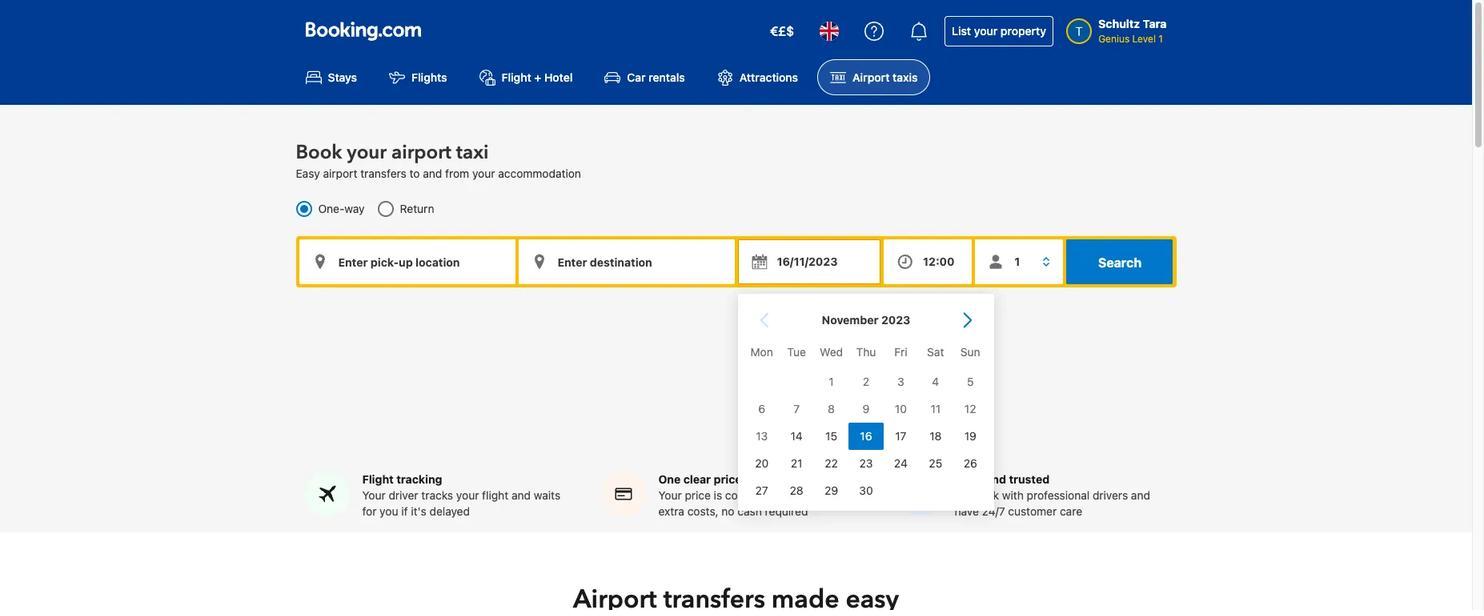 Task type: locate. For each thing, give the bounding box(es) containing it.
–
[[822, 488, 829, 502]]

and
[[423, 167, 442, 180], [986, 472, 1007, 486], [512, 488, 531, 502], [1131, 488, 1151, 502]]

flight inside flight + hotel 'link'
[[502, 71, 532, 84]]

20
[[755, 456, 769, 470]]

level
[[1133, 33, 1156, 45]]

your down one at the left bottom
[[659, 488, 682, 502]]

6
[[758, 402, 765, 416]]

17 button
[[883, 423, 918, 450]]

price up the is
[[714, 472, 742, 486]]

your inside flight tracking your driver tracks your flight and waits for you if it's delayed
[[362, 488, 386, 502]]

airport
[[392, 140, 451, 166], [323, 167, 358, 180]]

november 2023
[[822, 313, 910, 327]]

taxi
[[456, 140, 489, 166]]

customer
[[1008, 504, 1057, 518]]

no
[[832, 488, 844, 502], [722, 504, 735, 518]]

and inside book your airport taxi easy airport transfers to and from your accommodation
[[423, 167, 442, 180]]

no right –
[[832, 488, 844, 502]]

0 vertical spatial 1
[[1159, 33, 1163, 45]]

your down the 'taxi'
[[472, 167, 495, 180]]

tara
[[1143, 17, 1167, 30]]

flight + hotel
[[502, 71, 573, 84]]

3
[[897, 375, 904, 388]]

flight
[[482, 488, 509, 502]]

1 horizontal spatial airport
[[392, 140, 451, 166]]

17
[[895, 429, 906, 443]]

4
[[932, 375, 939, 388]]

16/11/2023 button
[[738, 240, 881, 285]]

1 vertical spatial price
[[685, 488, 711, 502]]

if
[[401, 504, 408, 518]]

29
[[824, 484, 838, 497]]

and right to
[[423, 167, 442, 180]]

flight tracking your driver tracks your flight and waits for you if it's delayed
[[362, 472, 561, 518]]

1 vertical spatial airport
[[323, 167, 358, 180]]

care
[[1060, 504, 1083, 518]]

easy
[[296, 167, 320, 180]]

1 horizontal spatial your
[[659, 488, 682, 502]]

price
[[714, 472, 742, 486], [685, 488, 711, 502]]

stays
[[328, 71, 357, 84]]

thu
[[856, 345, 876, 359]]

1 vertical spatial flight
[[362, 472, 394, 486]]

27 button
[[744, 477, 779, 504]]

tried and trusted we work with professional drivers and have 24/7 customer care
[[955, 472, 1151, 518]]

0 horizontal spatial airport
[[323, 167, 358, 180]]

accommodation
[[498, 167, 581, 180]]

you
[[380, 504, 398, 518]]

12
[[965, 402, 976, 416]]

airport down book
[[323, 167, 358, 180]]

24
[[894, 456, 908, 470]]

1 horizontal spatial price
[[714, 472, 742, 486]]

one
[[659, 472, 681, 486]]

1 vertical spatial 1
[[829, 375, 834, 388]]

we
[[955, 488, 971, 502]]

5
[[967, 375, 974, 388]]

€£$ button
[[761, 12, 804, 50]]

26
[[964, 456, 977, 470]]

1 down tara
[[1159, 33, 1163, 45]]

13
[[756, 429, 768, 443]]

0 horizontal spatial price
[[685, 488, 711, 502]]

professional
[[1027, 488, 1090, 502]]

search button
[[1067, 240, 1174, 285]]

your
[[362, 488, 386, 502], [659, 488, 682, 502]]

flight left +
[[502, 71, 532, 84]]

16/11/2023
[[777, 255, 838, 268]]

driver
[[389, 488, 419, 502]]

1 horizontal spatial flight
[[502, 71, 532, 84]]

1
[[1159, 33, 1163, 45], [829, 375, 834, 388]]

flight up 'driver'
[[362, 472, 394, 486]]

27
[[755, 484, 768, 497]]

cash
[[738, 504, 762, 518]]

car rentals
[[627, 71, 685, 84]]

your up for
[[362, 488, 386, 502]]

0 vertical spatial no
[[832, 488, 844, 502]]

1 up the 8
[[829, 375, 834, 388]]

1 vertical spatial no
[[722, 504, 735, 518]]

flight for flight + hotel
[[502, 71, 532, 84]]

1 horizontal spatial no
[[832, 488, 844, 502]]

29 button
[[814, 477, 849, 504]]

26 button
[[953, 450, 988, 477]]

0 horizontal spatial your
[[362, 488, 386, 502]]

your right list
[[974, 24, 998, 38]]

airport up to
[[392, 140, 451, 166]]

30
[[859, 484, 873, 497]]

no down the is
[[722, 504, 735, 518]]

and right the flight
[[512, 488, 531, 502]]

your
[[974, 24, 998, 38], [347, 140, 387, 166], [472, 167, 495, 180], [456, 488, 479, 502]]

with
[[1002, 488, 1024, 502]]

book
[[296, 140, 342, 166]]

car
[[627, 71, 646, 84]]

24 button
[[883, 450, 918, 477]]

1 horizontal spatial 1
[[1159, 33, 1163, 45]]

9
[[863, 402, 870, 416]]

0 vertical spatial flight
[[502, 71, 532, 84]]

sun
[[960, 345, 980, 359]]

14
[[790, 429, 803, 443]]

0 horizontal spatial 1
[[829, 375, 834, 388]]

20 button
[[744, 450, 779, 477]]

way
[[345, 202, 365, 216]]

your up the delayed
[[456, 488, 479, 502]]

7
[[793, 402, 800, 416]]

list your property
[[952, 24, 1047, 38]]

flight inside flight tracking your driver tracks your flight and waits for you if it's delayed
[[362, 472, 394, 486]]

2 your from the left
[[659, 488, 682, 502]]

14 button
[[779, 423, 814, 450]]

tracks
[[422, 488, 453, 502]]

and up work
[[986, 472, 1007, 486]]

€£$
[[770, 24, 794, 38]]

1 your from the left
[[362, 488, 386, 502]]

price down clear
[[685, 488, 711, 502]]

25
[[929, 456, 942, 470]]

0 horizontal spatial flight
[[362, 472, 394, 486]]



Task type: describe. For each thing, give the bounding box(es) containing it.
confirmed
[[725, 488, 778, 502]]

2
[[863, 375, 869, 388]]

sat
[[927, 345, 944, 359]]

wed
[[820, 345, 843, 359]]

it's
[[411, 504, 427, 518]]

airport taxis
[[853, 71, 918, 84]]

0 horizontal spatial no
[[722, 504, 735, 518]]

extra
[[659, 504, 685, 518]]

one-
[[318, 202, 345, 216]]

18
[[930, 429, 942, 443]]

fri
[[894, 345, 907, 359]]

have
[[955, 504, 979, 518]]

2023
[[881, 313, 910, 327]]

11
[[930, 402, 941, 416]]

10
[[895, 402, 907, 416]]

airport taxis link
[[818, 59, 931, 96]]

+
[[534, 71, 542, 84]]

upfront
[[781, 488, 819, 502]]

required
[[765, 504, 808, 518]]

transfers
[[361, 167, 407, 180]]

Enter pick-up location text field
[[299, 240, 515, 285]]

one-way
[[318, 202, 365, 216]]

car rentals link
[[592, 59, 698, 96]]

your inside the one clear price your price is confirmed upfront – no extra costs, no cash required
[[659, 488, 682, 502]]

to
[[410, 167, 420, 180]]

delayed
[[430, 504, 470, 518]]

for
[[362, 504, 377, 518]]

return
[[400, 202, 434, 216]]

is
[[714, 488, 722, 502]]

15 button
[[814, 423, 849, 450]]

schultz
[[1099, 17, 1141, 30]]

and inside flight tracking your driver tracks your flight and waits for you if it's delayed
[[512, 488, 531, 502]]

23 button
[[849, 450, 883, 477]]

tue
[[787, 345, 806, 359]]

flights link
[[376, 59, 460, 96]]

19
[[964, 429, 976, 443]]

16
[[860, 429, 872, 443]]

12:00 button
[[884, 240, 972, 285]]

work
[[974, 488, 999, 502]]

15
[[825, 429, 837, 443]]

18 button
[[918, 423, 953, 450]]

booking.com online hotel reservations image
[[306, 22, 421, 41]]

1 inside schultz tara genius level 1
[[1159, 33, 1163, 45]]

21 button
[[779, 450, 814, 477]]

your inside flight tracking your driver tracks your flight and waits for you if it's delayed
[[456, 488, 479, 502]]

taxis
[[893, 71, 918, 84]]

attractions link
[[705, 59, 811, 96]]

and right drivers
[[1131, 488, 1151, 502]]

23
[[859, 456, 873, 470]]

november
[[822, 313, 878, 327]]

flight for flight tracking your driver tracks your flight and waits for you if it's delayed
[[362, 472, 394, 486]]

rentals
[[649, 71, 685, 84]]

0 vertical spatial price
[[714, 472, 742, 486]]

16 button
[[849, 423, 883, 450]]

mon
[[750, 345, 773, 359]]

25 button
[[918, 450, 953, 477]]

12:00
[[923, 255, 955, 268]]

attractions
[[740, 71, 798, 84]]

22 button
[[814, 450, 849, 477]]

24/7
[[982, 504, 1005, 518]]

19 button
[[953, 423, 988, 450]]

hotel
[[544, 71, 573, 84]]

costs,
[[688, 504, 719, 518]]

airport
[[853, 71, 890, 84]]

0 vertical spatial airport
[[392, 140, 451, 166]]

21
[[791, 456, 802, 470]]

flight + hotel link
[[467, 59, 586, 96]]

flights
[[412, 71, 447, 84]]

list
[[952, 24, 971, 38]]

drivers
[[1093, 488, 1128, 502]]

tracking
[[397, 472, 442, 486]]

schultz tara genius level 1
[[1099, 17, 1167, 45]]

stays link
[[293, 59, 370, 96]]

trusted
[[1009, 472, 1050, 486]]

clear
[[684, 472, 711, 486]]

8
[[828, 402, 835, 416]]

your up transfers
[[347, 140, 387, 166]]

search
[[1099, 256, 1142, 270]]

one clear price your price is confirmed upfront – no extra costs, no cash required
[[659, 472, 844, 518]]

Enter destination text field
[[519, 240, 735, 285]]

book your airport taxi easy airport transfers to and from your accommodation
[[296, 140, 581, 180]]



Task type: vqa. For each thing, say whether or not it's contained in the screenshot.
extra
yes



